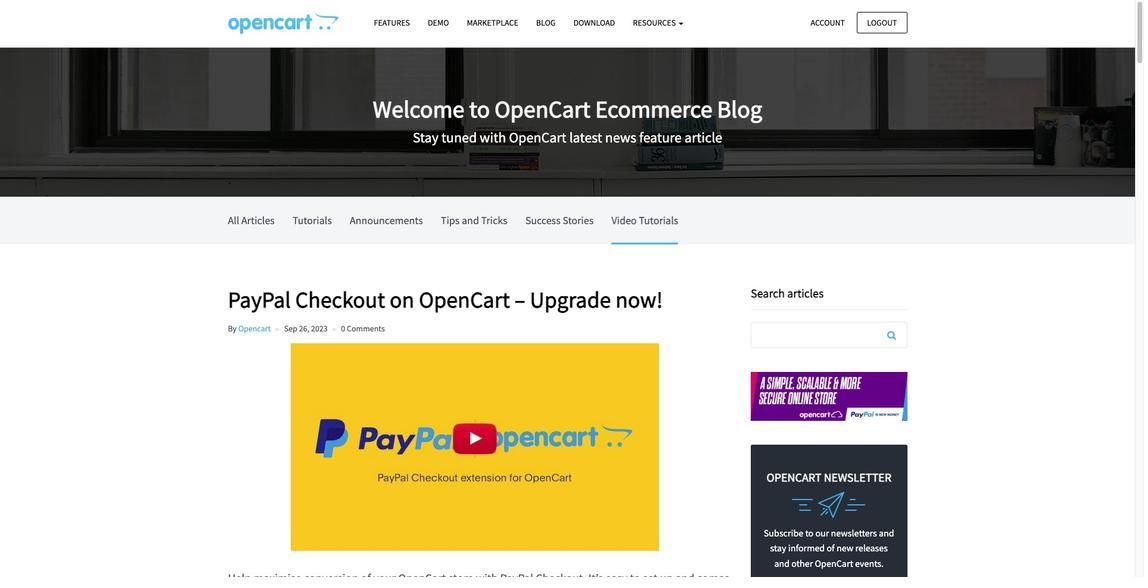 Task type: describe. For each thing, give the bounding box(es) containing it.
opencart right with
[[509, 128, 567, 146]]

events.
[[855, 557, 884, 569]]

search
[[751, 286, 785, 300]]

welcome
[[373, 94, 465, 124]]

success stories link
[[526, 197, 594, 243]]

tuned
[[442, 128, 477, 146]]

–
[[515, 286, 526, 314]]

0 horizontal spatial and
[[462, 213, 479, 227]]

stories
[[563, 213, 594, 227]]

checkout
[[295, 286, 385, 314]]

video tutorials
[[612, 213, 679, 227]]

blog link
[[527, 13, 565, 33]]

all articles link
[[228, 197, 275, 243]]

releases
[[856, 542, 888, 554]]

video tutorials link
[[612, 197, 679, 243]]

demo
[[428, 17, 449, 28]]

tips
[[441, 213, 460, 227]]

success stories
[[526, 213, 594, 227]]

26,
[[299, 323, 310, 334]]

search articles
[[751, 286, 824, 300]]

stay
[[413, 128, 439, 146]]

opencart up subscribe
[[767, 469, 822, 484]]

paypal checkout on opencart – upgrade now!
[[228, 286, 663, 314]]

latest
[[570, 128, 603, 146]]

now!
[[616, 286, 663, 314]]

announcements
[[350, 213, 423, 227]]

opencart
[[238, 323, 271, 334]]

paypal checkout on opencart – upgrade now! image
[[228, 343, 722, 551]]

paypal
[[228, 286, 291, 314]]

download
[[574, 17, 615, 28]]

features link
[[365, 13, 419, 33]]

to for opencart
[[469, 94, 490, 124]]

by opencart
[[228, 323, 271, 334]]

newsletter
[[824, 469, 892, 484]]

demo link
[[419, 13, 458, 33]]

2 horizontal spatial and
[[879, 527, 895, 539]]

articles
[[241, 213, 275, 227]]

upgrade
[[530, 286, 611, 314]]

paypal checkout on opencart – upgrade now! link
[[228, 286, 733, 314]]

resources
[[633, 17, 678, 28]]

all
[[228, 213, 239, 227]]

tutorials link
[[293, 197, 332, 243]]



Task type: locate. For each thing, give the bounding box(es) containing it.
new
[[837, 542, 854, 554]]

opencart left '–' on the left of the page
[[419, 286, 510, 314]]

to inside subscribe to our newsletters and stay informed of new releases and other opencart events.
[[806, 527, 814, 539]]

tutorials
[[293, 213, 332, 227], [639, 213, 679, 227]]

ecommerce
[[595, 94, 713, 124]]

to
[[469, 94, 490, 124], [806, 527, 814, 539]]

tips and tricks link
[[441, 197, 508, 243]]

None text field
[[752, 323, 907, 348]]

1 vertical spatial and
[[879, 527, 895, 539]]

opencart down the of
[[815, 557, 854, 569]]

1 vertical spatial to
[[806, 527, 814, 539]]

2023
[[311, 323, 328, 334]]

opencart newsletter
[[767, 469, 892, 484]]

success
[[526, 213, 561, 227]]

to for our
[[806, 527, 814, 539]]

of
[[827, 542, 835, 554]]

tutorials right video
[[639, 213, 679, 227]]

blog inside welcome to opencart ecommerce blog stay tuned with opencart latest news feature article
[[717, 94, 763, 124]]

logout
[[868, 17, 897, 28]]

blog left download
[[536, 17, 556, 28]]

blog
[[536, 17, 556, 28], [717, 94, 763, 124]]

account link
[[801, 12, 855, 33]]

account
[[811, 17, 845, 28]]

0 comments
[[341, 323, 385, 334]]

marketplace link
[[458, 13, 527, 33]]

to left our
[[806, 527, 814, 539]]

0 vertical spatial and
[[462, 213, 479, 227]]

opencart - blog image
[[228, 13, 338, 34]]

to up with
[[469, 94, 490, 124]]

marketplace
[[467, 17, 519, 28]]

resources link
[[624, 13, 693, 33]]

all articles
[[228, 213, 275, 227]]

article
[[685, 128, 723, 146]]

2 vertical spatial and
[[775, 557, 790, 569]]

1 horizontal spatial tutorials
[[639, 213, 679, 227]]

video
[[612, 213, 637, 227]]

and
[[462, 213, 479, 227], [879, 527, 895, 539], [775, 557, 790, 569]]

features
[[374, 17, 410, 28]]

opencart
[[495, 94, 591, 124], [509, 128, 567, 146], [419, 286, 510, 314], [767, 469, 822, 484], [815, 557, 854, 569]]

other
[[792, 557, 813, 569]]

subscribe
[[764, 527, 804, 539]]

with
[[480, 128, 506, 146]]

logout link
[[857, 12, 908, 33]]

stay
[[771, 542, 787, 554]]

1 horizontal spatial and
[[775, 557, 790, 569]]

on
[[390, 286, 415, 314]]

our
[[816, 527, 829, 539]]

sep 26, 2023
[[284, 323, 328, 334]]

1 horizontal spatial to
[[806, 527, 814, 539]]

by
[[228, 323, 237, 334]]

to inside welcome to opencart ecommerce blog stay tuned with opencart latest news feature article
[[469, 94, 490, 124]]

0 vertical spatial blog
[[536, 17, 556, 28]]

tips and tricks
[[441, 213, 508, 227]]

1 vertical spatial blog
[[717, 94, 763, 124]]

1 horizontal spatial blog
[[717, 94, 763, 124]]

feature
[[639, 128, 682, 146]]

welcome to opencart ecommerce blog stay tuned with opencart latest news feature article
[[373, 94, 763, 146]]

0
[[341, 323, 345, 334]]

and up releases
[[879, 527, 895, 539]]

articles
[[788, 286, 824, 300]]

and down stay
[[775, 557, 790, 569]]

sep
[[284, 323, 297, 334]]

subscribe to our newsletters and stay informed of new releases and other opencart events.
[[764, 527, 895, 569]]

0 horizontal spatial tutorials
[[293, 213, 332, 227]]

search image
[[888, 330, 897, 340]]

tricks
[[481, 213, 508, 227]]

and right tips
[[462, 213, 479, 227]]

download link
[[565, 13, 624, 33]]

tutorials right articles
[[293, 213, 332, 227]]

informed
[[789, 542, 825, 554]]

0 horizontal spatial blog
[[536, 17, 556, 28]]

opencart link
[[238, 323, 271, 334]]

announcements link
[[350, 197, 423, 243]]

1 tutorials from the left
[[293, 213, 332, 227]]

0 vertical spatial to
[[469, 94, 490, 124]]

blog up article
[[717, 94, 763, 124]]

newsletters
[[831, 527, 877, 539]]

0 horizontal spatial to
[[469, 94, 490, 124]]

opencart up latest
[[495, 94, 591, 124]]

comments
[[347, 323, 385, 334]]

2 tutorials from the left
[[639, 213, 679, 227]]

news
[[605, 128, 637, 146]]

opencart inside subscribe to our newsletters and stay informed of new releases and other opencart events.
[[815, 557, 854, 569]]



Task type: vqa. For each thing, say whether or not it's contained in the screenshot.
Developer
no



